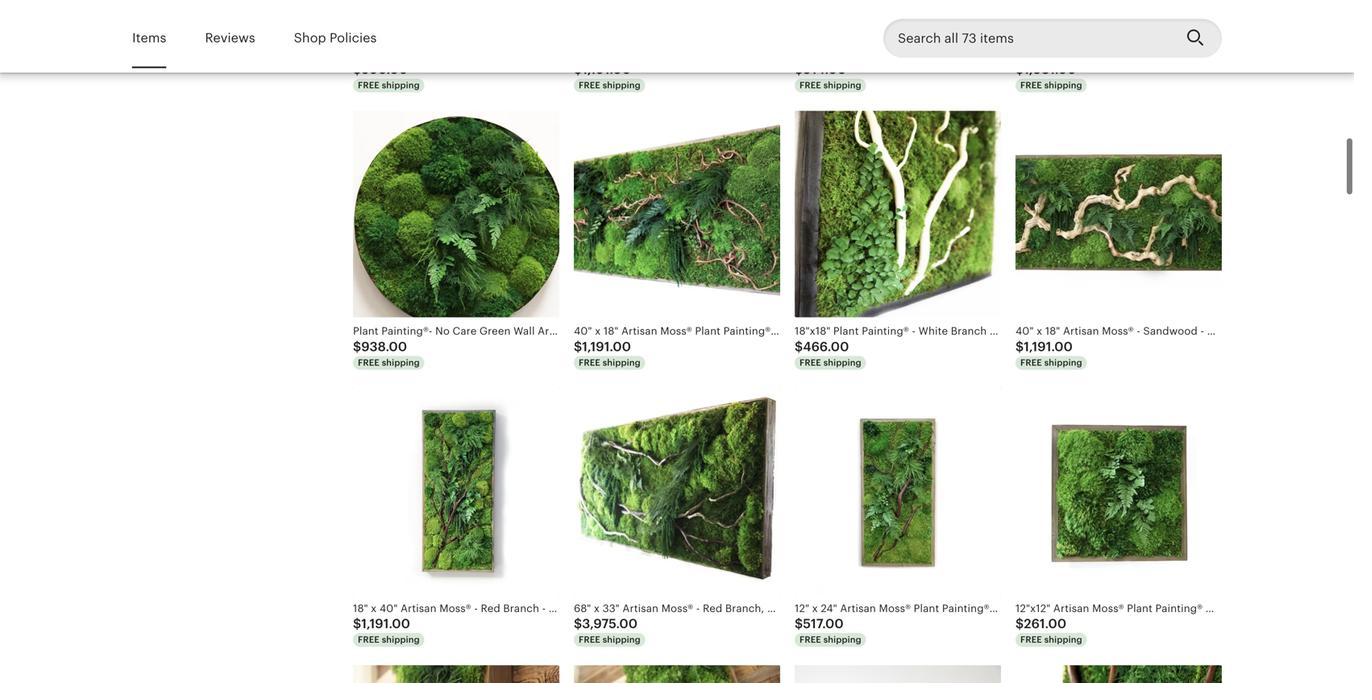 Task type: vqa. For each thing, say whether or not it's contained in the screenshot.
ORDERS related to Uncut McCall's Sewing Pattern 6971 tOP tunic PANTS Shorts DRESS Women's Sizes 18W 20W 22W 24W 26-32 FF image
no



Task type: locate. For each thing, give the bounding box(es) containing it.
shipping inside the $ 466.00 free shipping
[[824, 357, 862, 368]]

painting®-
[[382, 325, 433, 337]]

18" x 40" artisan moss® - red branch - real preserved plants wood frame plant painting®- no care green moss wall art. image
[[353, 388, 560, 595]]

free
[[358, 80, 380, 90], [579, 80, 601, 90], [800, 80, 822, 90], [1021, 80, 1043, 90], [358, 357, 380, 368], [579, 357, 601, 368], [800, 357, 822, 368], [1021, 357, 1043, 368], [358, 635, 380, 645], [579, 635, 601, 645], [800, 635, 822, 645], [1021, 635, 1043, 645]]

free inside '$ 990.00 free shipping'
[[358, 80, 380, 90]]

$
[[353, 62, 361, 77], [574, 62, 583, 77], [795, 62, 803, 77], [1016, 62, 1024, 77], [353, 339, 361, 354], [574, 339, 583, 354], [795, 339, 803, 354], [1016, 339, 1024, 354], [353, 617, 362, 631], [574, 617, 583, 631], [795, 617, 803, 631], [1016, 617, 1024, 631]]

shipping inside $ 1,081.00 free shipping
[[1045, 80, 1083, 90]]

real
[[560, 325, 581, 337]]

shipping inside $ 261.00 free shipping
[[1045, 635, 1083, 645]]

$ inside '$ 914.00 free shipping'
[[795, 62, 803, 77]]

shipping
[[382, 80, 420, 90], [603, 80, 641, 90], [824, 80, 862, 90], [1045, 80, 1083, 90], [382, 357, 420, 368], [603, 357, 641, 368], [824, 357, 862, 368], [1045, 357, 1083, 368], [382, 635, 420, 645], [603, 635, 641, 645], [824, 635, 862, 645], [1045, 635, 1083, 645]]

18"x18" plant painting® - white branch - no care green wall art. real preserved plants. moss and fern art. image
[[795, 111, 1002, 317]]

68" x 33" artisan moss® - red branch, moss & ferns - very large statement piece plant painting® - no care green moss wall art image
[[574, 388, 781, 595]]

$ inside $ 1,081.00 free shipping
[[1016, 62, 1024, 77]]

plant
[[353, 325, 379, 337]]

990.00
[[361, 62, 408, 77]]

policies
[[330, 31, 377, 45]]

free inside $ 1,081.00 free shipping
[[1021, 80, 1043, 90]]

$ 261.00 free shipping
[[1016, 617, 1083, 645]]

shipping inside plant painting®- no care green wall art. real preserved plants. whiskey round $ 938.00 free shipping
[[382, 357, 420, 368]]

$ inside '$ 990.00 free shipping'
[[353, 62, 361, 77]]

preserved
[[584, 325, 635, 337]]

$ 3,975.00 free shipping
[[574, 617, 641, 645]]

items
[[132, 31, 166, 45]]

914.00
[[803, 62, 847, 77]]

40" x 18" artisan moss® real preserved plant painting® - white branch style - no care green moss wall art. image
[[795, 665, 1002, 683]]

$ 1,191.00 free shipping
[[574, 62, 641, 90], [574, 339, 641, 368], [1016, 339, 1083, 368], [353, 617, 420, 645]]

plants.
[[638, 325, 672, 337]]

24" x 24" plant painting® - sandwood branch style - no care green wall art. real preserved plants. image
[[795, 0, 1002, 40]]

reviews
[[205, 31, 255, 45]]

12"x12" artisan moss® plant painting® moss and ferns. no maintenance green wall art. real preserved plants. image
[[1016, 388, 1223, 595]]

40" x 18" artisan moss® plant painting® - curly vine - no care green wall art. real preserved plants in wood frame. image
[[574, 111, 781, 317]]

1,191.00
[[583, 62, 631, 77], [583, 339, 631, 354], [1024, 339, 1073, 354], [362, 617, 411, 631]]

$ inside $ 3,975.00 free shipping
[[574, 617, 583, 631]]

18" x 36" artisan moss® real preserved plants in wood frame plant painting®- no care green moss wall art. -concept- image
[[353, 0, 560, 40]]

wall
[[514, 325, 535, 337]]

$ 990.00 free shipping
[[353, 62, 420, 90]]

466.00
[[803, 339, 850, 354]]

art.
[[538, 325, 557, 337]]

517.00
[[803, 617, 844, 631]]

Search all 73 items text field
[[884, 19, 1174, 57]]



Task type: describe. For each thing, give the bounding box(es) containing it.
free inside the $ 466.00 free shipping
[[800, 357, 822, 368]]

shipping inside '$ 990.00 free shipping'
[[382, 80, 420, 90]]

whiskey
[[675, 325, 717, 337]]

$ 517.00 free shipping
[[795, 617, 862, 645]]

40" x 18" artisan moss® high profile plant painting® no maintenance green wall art. real preserved moss & ferns image
[[574, 665, 781, 683]]

shop
[[294, 31, 326, 45]]

261.00
[[1024, 617, 1067, 631]]

1,081.00
[[1024, 62, 1077, 77]]

shipping inside $ 517.00 free shipping
[[824, 635, 862, 645]]

$ 1,081.00 free shipping
[[1016, 62, 1083, 90]]

plant painting®- no care green wall art. real preserved plants. whiskey round image
[[353, 111, 560, 317]]

green
[[480, 325, 511, 337]]

free inside $ 3,975.00 free shipping
[[579, 635, 601, 645]]

$ inside $ 261.00 free shipping
[[1016, 617, 1024, 631]]

free inside '$ 914.00 free shipping'
[[800, 80, 822, 90]]

$ 466.00 free shipping
[[795, 339, 862, 368]]

plant painting®- no care green wall art. real preserved plants. whiskey round $ 938.00 free shipping
[[353, 325, 753, 368]]

$ inside $ 517.00 free shipping
[[795, 617, 803, 631]]

$ 914.00 free shipping
[[795, 62, 862, 90]]

3,975.00
[[583, 617, 638, 631]]

care
[[453, 325, 477, 337]]

938.00
[[361, 339, 407, 354]]

free inside $ 517.00 free shipping
[[800, 635, 822, 645]]

40" x 18" large real preserved moss & ferns in wood frame. plant painting®- no care green wall art. image
[[353, 665, 560, 683]]

40" x 18" artisan moss® - sandwood - real preserved plant painting®- no care green moss wall art. image
[[1016, 111, 1223, 317]]

free inside $ 261.00 free shipping
[[1021, 635, 1043, 645]]

free inside plant painting®- no care green wall art. real preserved plants. whiskey round $ 938.00 free shipping
[[358, 357, 380, 368]]

round
[[720, 325, 753, 337]]

no
[[436, 325, 450, 337]]

12" x 24" artisan moss® plant painting®- red branch style - no care green moss wall art. real preserved plants. moss and fern art. image
[[795, 388, 1002, 595]]

shop policies link
[[294, 19, 377, 57]]

12" x 36" artisan moss® plant painting® - red branch style - no care green moss wall art. real preserved plants.  moss and fern art. image
[[1016, 665, 1223, 683]]

40" x 18" artisan moss® plant painting® no care high profile green moss wall art. real preserved moss & ferns in wood frame. image
[[1016, 0, 1223, 40]]

$ inside plant painting®- no care green wall art. real preserved plants. whiskey round $ 938.00 free shipping
[[353, 339, 361, 354]]

items link
[[132, 19, 166, 57]]

shipping inside $ 3,975.00 free shipping
[[603, 635, 641, 645]]

shipping inside '$ 914.00 free shipping'
[[824, 80, 862, 90]]

shop policies
[[294, 31, 377, 45]]

reviews link
[[205, 19, 255, 57]]

$ inside the $ 466.00 free shipping
[[795, 339, 803, 354]]



